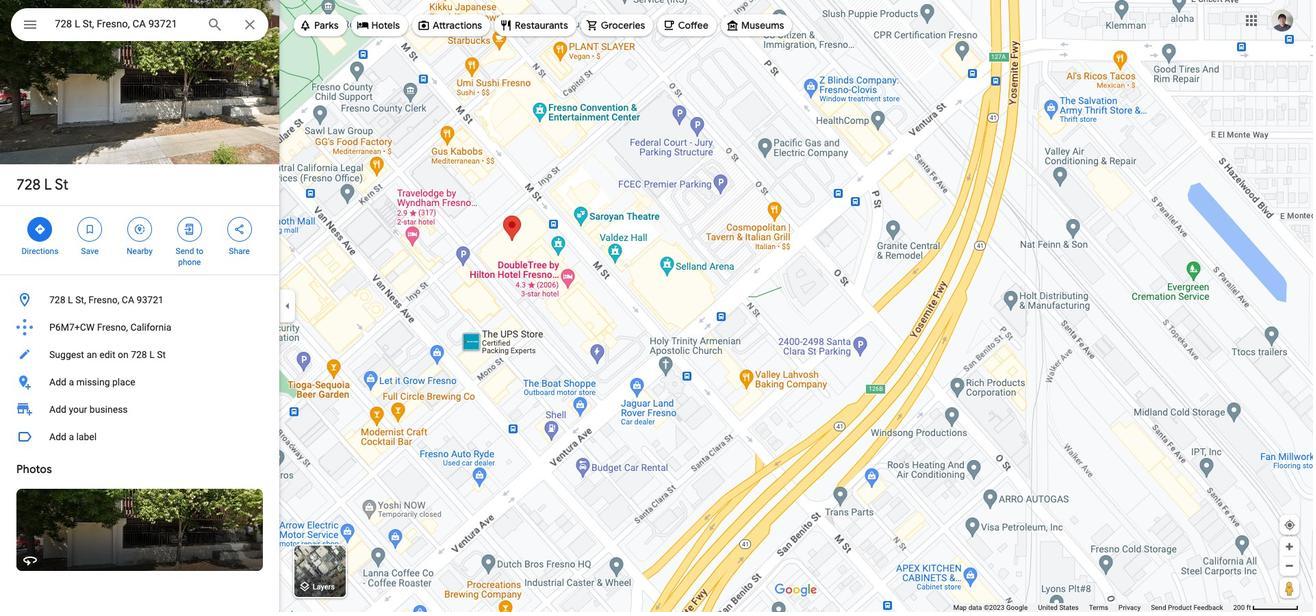 Task type: vqa. For each thing, say whether or not it's contained in the screenshot.
fresno, in BUTTON
yes



Task type: describe. For each thing, give the bounding box(es) containing it.
93721
[[137, 294, 164, 305]]

zoom in image
[[1284, 542, 1295, 552]]

privacy
[[1119, 604, 1141, 611]]

l for st
[[44, 175, 52, 194]]

layers
[[313, 583, 335, 592]]

p6m7+cw fresno, california button
[[0, 314, 279, 341]]

restaurants
[[515, 19, 568, 31]]

an
[[87, 349, 97, 360]]

suggest an edit on 728 l st
[[49, 349, 166, 360]]

0 vertical spatial st
[[55, 175, 68, 194]]

attractions
[[433, 19, 482, 31]]

california
[[130, 322, 171, 333]]

send for send product feedback
[[1151, 604, 1166, 611]]

show street view coverage image
[[1280, 578, 1300, 598]]

200 ft button
[[1233, 604, 1299, 611]]

add a label
[[49, 431, 97, 442]]

directions
[[22, 246, 58, 256]]

phone
[[178, 257, 201, 267]]

save
[[81, 246, 99, 256]]

on
[[118, 349, 128, 360]]

product
[[1168, 604, 1192, 611]]

728 L St, Fresno, CA 93721 field
[[11, 8, 268, 41]]

2 vertical spatial 728
[[131, 349, 147, 360]]

nearby
[[127, 246, 153, 256]]

google
[[1006, 604, 1028, 611]]

add for add your business
[[49, 404, 66, 415]]

p6m7+cw fresno, california
[[49, 322, 171, 333]]

share
[[229, 246, 250, 256]]

united
[[1038, 604, 1058, 611]]

send to phone
[[176, 246, 203, 267]]

200 ft
[[1233, 604, 1251, 611]]

©2023
[[984, 604, 1005, 611]]

p6m7+cw
[[49, 322, 95, 333]]

museums
[[741, 19, 784, 31]]

photos
[[16, 463, 52, 477]]

a for label
[[69, 431, 74, 442]]

groceries button
[[580, 9, 654, 42]]


[[34, 222, 46, 237]]

l for st,
[[68, 294, 73, 305]]

parks button
[[294, 9, 347, 42]]


[[134, 222, 146, 237]]

ft
[[1247, 604, 1251, 611]]

terms
[[1089, 604, 1108, 611]]

privacy button
[[1119, 603, 1141, 612]]

 button
[[11, 8, 49, 44]]

footer inside google maps element
[[953, 603, 1233, 612]]

728 l st main content
[[0, 0, 279, 612]]

st inside button
[[157, 349, 166, 360]]

attractions button
[[412, 9, 490, 42]]

business
[[90, 404, 128, 415]]

to
[[196, 246, 203, 256]]

united states
[[1038, 604, 1079, 611]]

200
[[1233, 604, 1245, 611]]


[[233, 222, 246, 237]]

728 for 728 l st
[[16, 175, 41, 194]]

add a missing place button
[[0, 368, 279, 396]]

suggest an edit on 728 l st button
[[0, 341, 279, 368]]

hotels button
[[351, 9, 408, 42]]

actions for 728 l st region
[[0, 206, 279, 275]]

zoom out image
[[1284, 561, 1295, 571]]

add your business
[[49, 404, 128, 415]]

groceries
[[601, 19, 645, 31]]



Task type: locate. For each thing, give the bounding box(es) containing it.
0 vertical spatial a
[[69, 377, 74, 388]]

google account: nolan park  
(nolan.park@adept.ai) image
[[1271, 9, 1293, 31]]

united states button
[[1038, 603, 1079, 612]]

send inside button
[[1151, 604, 1166, 611]]

728 right on
[[131, 349, 147, 360]]

your
[[69, 404, 87, 415]]

1 vertical spatial l
[[68, 294, 73, 305]]

1 vertical spatial a
[[69, 431, 74, 442]]

a for missing
[[69, 377, 74, 388]]

footer containing map data ©2023 google
[[953, 603, 1233, 612]]

add for add a label
[[49, 431, 66, 442]]

2 vertical spatial l
[[149, 349, 155, 360]]

send up 'phone'
[[176, 246, 194, 256]]


[[84, 222, 96, 237]]

fresno, up suggest an edit on 728 l st
[[97, 322, 128, 333]]

send product feedback
[[1151, 604, 1223, 611]]

0 horizontal spatial l
[[44, 175, 52, 194]]

fresno, inside button
[[88, 294, 119, 305]]

send product feedback button
[[1151, 603, 1223, 612]]

add down the suggest
[[49, 377, 66, 388]]

restaurants button
[[494, 9, 576, 42]]

add your business link
[[0, 396, 279, 423]]

st
[[55, 175, 68, 194], [157, 349, 166, 360]]

728 left st, at the left top
[[49, 294, 65, 305]]

coffee button
[[658, 9, 717, 42]]

a left missing
[[69, 377, 74, 388]]

fresno, right st, at the left top
[[88, 294, 119, 305]]

3 add from the top
[[49, 431, 66, 442]]

label
[[76, 431, 97, 442]]

2 a from the top
[[69, 431, 74, 442]]

send
[[176, 246, 194, 256], [1151, 604, 1166, 611]]

0 horizontal spatial 728
[[16, 175, 41, 194]]

add a missing place
[[49, 377, 135, 388]]

terms button
[[1089, 603, 1108, 612]]

0 vertical spatial send
[[176, 246, 194, 256]]

collapse side panel image
[[280, 299, 295, 314]]

1 a from the top
[[69, 377, 74, 388]]

suggest
[[49, 349, 84, 360]]

1 horizontal spatial st
[[157, 349, 166, 360]]

2 vertical spatial add
[[49, 431, 66, 442]]

footer
[[953, 603, 1233, 612]]

send left the product
[[1151, 604, 1166, 611]]

1 vertical spatial add
[[49, 404, 66, 415]]

send inside send to phone
[[176, 246, 194, 256]]

0 vertical spatial 728
[[16, 175, 41, 194]]

add left your
[[49, 404, 66, 415]]

st,
[[75, 294, 86, 305]]

place
[[112, 377, 135, 388]]

2 add from the top
[[49, 404, 66, 415]]

728 up  at the top of the page
[[16, 175, 41, 194]]

1 vertical spatial 728
[[49, 294, 65, 305]]

data
[[969, 604, 982, 611]]

hotels
[[371, 19, 400, 31]]

add
[[49, 377, 66, 388], [49, 404, 66, 415], [49, 431, 66, 442]]

add a label button
[[0, 423, 279, 451]]

show your location image
[[1284, 519, 1296, 531]]

add left 'label' at the left bottom of page
[[49, 431, 66, 442]]

add for add a missing place
[[49, 377, 66, 388]]

0 horizontal spatial send
[[176, 246, 194, 256]]

728 l st
[[16, 175, 68, 194]]

1 vertical spatial fresno,
[[97, 322, 128, 333]]

l
[[44, 175, 52, 194], [68, 294, 73, 305], [149, 349, 155, 360]]

0 horizontal spatial st
[[55, 175, 68, 194]]

728
[[16, 175, 41, 194], [49, 294, 65, 305], [131, 349, 147, 360]]

ca
[[122, 294, 134, 305]]

1 horizontal spatial 728
[[49, 294, 65, 305]]

coffee
[[678, 19, 708, 31]]

l left st, at the left top
[[68, 294, 73, 305]]

add inside button
[[49, 431, 66, 442]]

728 l st, fresno, ca 93721
[[49, 294, 164, 305]]

l up  at the top of the page
[[44, 175, 52, 194]]

museums button
[[721, 9, 792, 42]]

1 horizontal spatial send
[[1151, 604, 1166, 611]]

a inside button
[[69, 431, 74, 442]]

 search field
[[11, 8, 268, 44]]

a left 'label' at the left bottom of page
[[69, 431, 74, 442]]

0 vertical spatial l
[[44, 175, 52, 194]]

none field inside 728 l st, fresno, ca 93721 field
[[55, 16, 196, 32]]

a
[[69, 377, 74, 388], [69, 431, 74, 442]]

feedback
[[1194, 604, 1223, 611]]

None field
[[55, 16, 196, 32]]

states
[[1059, 604, 1079, 611]]

728 for 728 l st, fresno, ca 93721
[[49, 294, 65, 305]]

1 vertical spatial st
[[157, 349, 166, 360]]

missing
[[76, 377, 110, 388]]

map
[[953, 604, 967, 611]]

fresno,
[[88, 294, 119, 305], [97, 322, 128, 333]]

1 horizontal spatial l
[[68, 294, 73, 305]]

send for send to phone
[[176, 246, 194, 256]]

fresno, inside "button"
[[97, 322, 128, 333]]

2 horizontal spatial 728
[[131, 349, 147, 360]]

add inside button
[[49, 377, 66, 388]]

1 add from the top
[[49, 377, 66, 388]]


[[22, 15, 38, 34]]

l down california
[[149, 349, 155, 360]]

map data ©2023 google
[[953, 604, 1028, 611]]

1 vertical spatial send
[[1151, 604, 1166, 611]]

edit
[[99, 349, 115, 360]]

2 horizontal spatial l
[[149, 349, 155, 360]]


[[183, 222, 196, 237]]

0 vertical spatial fresno,
[[88, 294, 119, 305]]

a inside button
[[69, 377, 74, 388]]

google maps element
[[0, 0, 1313, 612]]

0 vertical spatial add
[[49, 377, 66, 388]]

parks
[[314, 19, 339, 31]]

728 l st, fresno, ca 93721 button
[[0, 286, 279, 314]]



